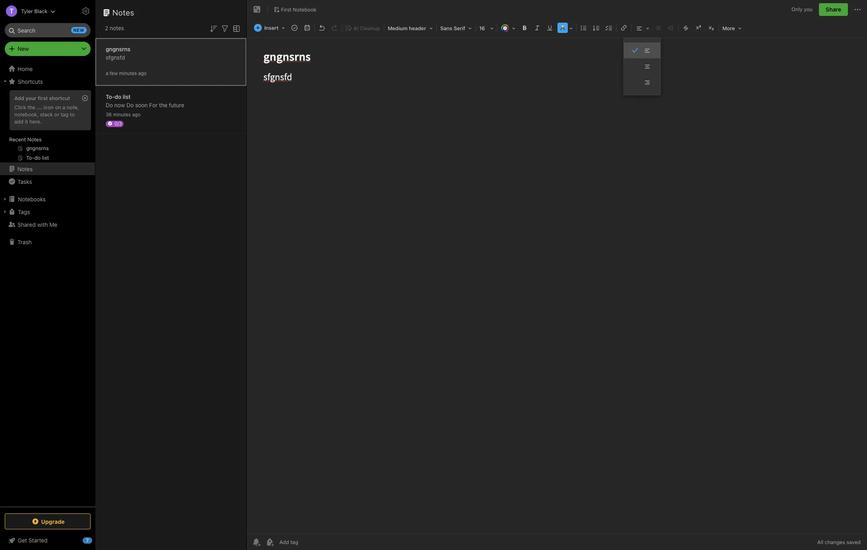 Task type: locate. For each thing, give the bounding box(es) containing it.
click
[[14, 104, 26, 111]]

tasks
[[17, 178, 32, 185]]

first
[[281, 6, 292, 13]]

icon on a note, notebook, stack or tag to add it here.
[[14, 104, 79, 125]]

ago
[[138, 70, 147, 76], [132, 112, 141, 118]]

trash link
[[0, 236, 95, 249]]

2 do from the left
[[127, 102, 134, 108]]

soon
[[135, 102, 148, 108]]

recent
[[9, 136, 26, 143]]

1 horizontal spatial do
[[127, 102, 134, 108]]

strikethrough image
[[681, 22, 692, 33]]

group
[[0, 88, 95, 166]]

add filters image
[[220, 24, 230, 33]]

the
[[159, 102, 168, 108], [28, 104, 35, 111]]

Add filters field
[[220, 23, 230, 33]]

you
[[805, 6, 813, 12]]

notes link
[[0, 163, 95, 175]]

do down list
[[127, 102, 134, 108]]

checklist image
[[604, 22, 615, 33]]

More field
[[720, 22, 745, 34]]

first notebook
[[281, 6, 317, 13]]

here.
[[29, 118, 42, 125]]

note window element
[[247, 0, 868, 551]]

do
[[115, 93, 121, 100]]

more actions image
[[853, 5, 863, 14]]

menu item
[[624, 43, 661, 58]]

list
[[123, 93, 131, 100]]

numbered list image
[[591, 22, 603, 33]]

saved
[[847, 540, 861, 546]]

ago down soon
[[132, 112, 141, 118]]

Account field
[[0, 3, 55, 19]]

recent notes
[[9, 136, 42, 143]]

...
[[37, 104, 42, 111]]

insert link image
[[619, 22, 630, 33]]

to
[[70, 111, 75, 118]]

icon
[[44, 104, 54, 111]]

0 horizontal spatial do
[[106, 102, 113, 108]]

notebook,
[[14, 111, 39, 118]]

future
[[169, 102, 184, 108]]

a few minutes ago
[[106, 70, 147, 76]]

notebook
[[293, 6, 317, 13]]

1 horizontal spatial the
[[159, 102, 168, 108]]

notebooks
[[18, 196, 46, 203]]

share
[[826, 6, 842, 13]]

a right on
[[62, 104, 65, 111]]

note,
[[67, 104, 79, 111]]

add your first shortcut
[[14, 95, 70, 101]]

it
[[25, 118, 28, 125]]

only you
[[792, 6, 813, 12]]

serif
[[454, 25, 466, 31]]

0/3
[[115, 121, 122, 127]]

add
[[14, 95, 24, 101]]

share button
[[820, 3, 849, 16]]

a left 'few'
[[106, 70, 108, 76]]

underline image
[[545, 22, 556, 33]]

started
[[29, 538, 48, 544]]

shared with me link
[[0, 218, 95, 231]]

for
[[149, 102, 158, 108]]

notes up tasks
[[17, 166, 33, 172]]

black
[[34, 8, 47, 14]]

sans serif
[[441, 25, 466, 31]]

add tag image
[[265, 538, 275, 548]]

italic image
[[532, 22, 543, 33]]

sfgnsfd
[[106, 54, 125, 61]]

a
[[106, 70, 108, 76], [62, 104, 65, 111]]

ago up to-do list do now do soon for the future
[[138, 70, 147, 76]]

trash
[[17, 239, 32, 246]]

Add tag field
[[279, 539, 338, 546]]

notes up 'notes'
[[113, 8, 134, 17]]

Help and Learning task checklist field
[[0, 535, 95, 548]]

new
[[17, 45, 29, 52]]

the inside to-do list do now do soon for the future
[[159, 102, 168, 108]]

notebooks link
[[0, 193, 95, 206]]

1 do from the left
[[106, 102, 113, 108]]

0 horizontal spatial a
[[62, 104, 65, 111]]

0 horizontal spatial the
[[28, 104, 35, 111]]

minutes down now
[[113, 112, 131, 118]]

tag
[[61, 111, 69, 118]]

all
[[818, 540, 824, 546]]

1 vertical spatial a
[[62, 104, 65, 111]]

notes
[[110, 25, 124, 31]]

Font size field
[[477, 22, 497, 34]]

minutes
[[119, 70, 137, 76], [113, 112, 131, 118]]

do
[[106, 102, 113, 108], [127, 102, 134, 108]]

dropdown list menu
[[624, 43, 661, 90]]

click to collapse image
[[92, 536, 98, 546]]

2 notes
[[105, 25, 124, 31]]

Heading level field
[[385, 22, 436, 34]]

gngnsrns sfgnsfd
[[106, 46, 131, 61]]

group containing add your first shortcut
[[0, 88, 95, 166]]

do down to-
[[106, 102, 113, 108]]

stack
[[40, 111, 53, 118]]

tasks button
[[0, 175, 95, 188]]

or
[[54, 111, 59, 118]]

tree
[[0, 62, 95, 507]]

upgrade button
[[5, 514, 91, 530]]

tyler black
[[21, 8, 47, 14]]

notes right recent
[[27, 136, 42, 143]]

the left ...
[[28, 104, 35, 111]]

Highlight field
[[557, 22, 576, 34]]

the right for
[[159, 102, 168, 108]]

tags button
[[0, 206, 95, 218]]

now
[[115, 102, 125, 108]]

notes
[[113, 8, 134, 17], [27, 136, 42, 143], [17, 166, 33, 172]]

shortcuts
[[18, 78, 43, 85]]

0 vertical spatial ago
[[138, 70, 147, 76]]

the inside tree
[[28, 104, 35, 111]]

Alignment field
[[633, 22, 653, 34]]

0 vertical spatial a
[[106, 70, 108, 76]]

2 vertical spatial notes
[[17, 166, 33, 172]]

add
[[14, 118, 23, 125]]

tags
[[18, 209, 30, 215]]

home link
[[0, 62, 95, 75]]

minutes right 'few'
[[119, 70, 137, 76]]



Task type: vqa. For each thing, say whether or not it's contained in the screenshot.
the Sans Serif
yes



Task type: describe. For each thing, give the bounding box(es) containing it.
shared with me
[[17, 221, 57, 228]]

0 vertical spatial minutes
[[119, 70, 137, 76]]

Font color field
[[499, 22, 519, 34]]

1 vertical spatial minutes
[[113, 112, 131, 118]]

calendar event image
[[302, 22, 313, 33]]

medium
[[388, 25, 408, 31]]

1 horizontal spatial a
[[106, 70, 108, 76]]

7
[[86, 538, 89, 544]]

bulleted list image
[[579, 22, 590, 33]]

get
[[18, 538, 27, 544]]

insert
[[264, 25, 279, 31]]

expand tags image
[[2, 209, 8, 215]]

only
[[792, 6, 803, 12]]

tree containing home
[[0, 62, 95, 507]]

get started
[[18, 538, 48, 544]]

header
[[409, 25, 426, 31]]

1 vertical spatial notes
[[27, 136, 42, 143]]

new button
[[5, 42, 91, 56]]

gngnsrns
[[106, 46, 131, 52]]

a inside icon on a note, notebook, stack or tag to add it here.
[[62, 104, 65, 111]]

bold image
[[519, 22, 531, 33]]

few
[[110, 70, 118, 76]]

Search text field
[[10, 23, 85, 37]]

1 vertical spatial ago
[[132, 112, 141, 118]]

16
[[480, 25, 485, 31]]

sans
[[441, 25, 453, 31]]

Sort options field
[[209, 23, 218, 33]]

shared
[[17, 221, 36, 228]]

new
[[73, 27, 84, 33]]

new search field
[[10, 23, 87, 37]]

all changes saved
[[818, 540, 861, 546]]

group inside tree
[[0, 88, 95, 166]]

on
[[55, 104, 61, 111]]

upgrade
[[41, 519, 65, 526]]

undo image
[[317, 22, 328, 33]]

click the ...
[[14, 104, 42, 111]]

more
[[723, 25, 736, 31]]

task image
[[289, 22, 300, 33]]

me
[[49, 221, 57, 228]]

Note Editor text field
[[247, 38, 868, 535]]

your
[[26, 95, 37, 101]]

first notebook button
[[271, 4, 319, 15]]

changes
[[825, 540, 846, 546]]

shortcuts button
[[0, 75, 95, 88]]

superscript image
[[694, 22, 705, 33]]

to-
[[106, 93, 115, 100]]

tyler
[[21, 8, 33, 14]]

medium header
[[388, 25, 426, 31]]

expand note image
[[253, 5, 262, 14]]

Font family field
[[438, 22, 475, 34]]

add a reminder image
[[252, 538, 261, 548]]

View options field
[[230, 23, 241, 33]]

expand notebooks image
[[2, 196, 8, 202]]

36 minutes ago
[[106, 112, 141, 118]]

Insert field
[[252, 22, 288, 33]]

subscript image
[[706, 22, 717, 33]]

home
[[17, 65, 33, 72]]

with
[[37, 221, 48, 228]]

0 vertical spatial notes
[[113, 8, 134, 17]]

to-do list do now do soon for the future
[[106, 93, 184, 108]]

shortcut
[[49, 95, 70, 101]]

settings image
[[81, 6, 91, 16]]

first
[[38, 95, 48, 101]]

More actions field
[[853, 3, 863, 16]]

2
[[105, 25, 108, 31]]

36
[[106, 112, 112, 118]]



